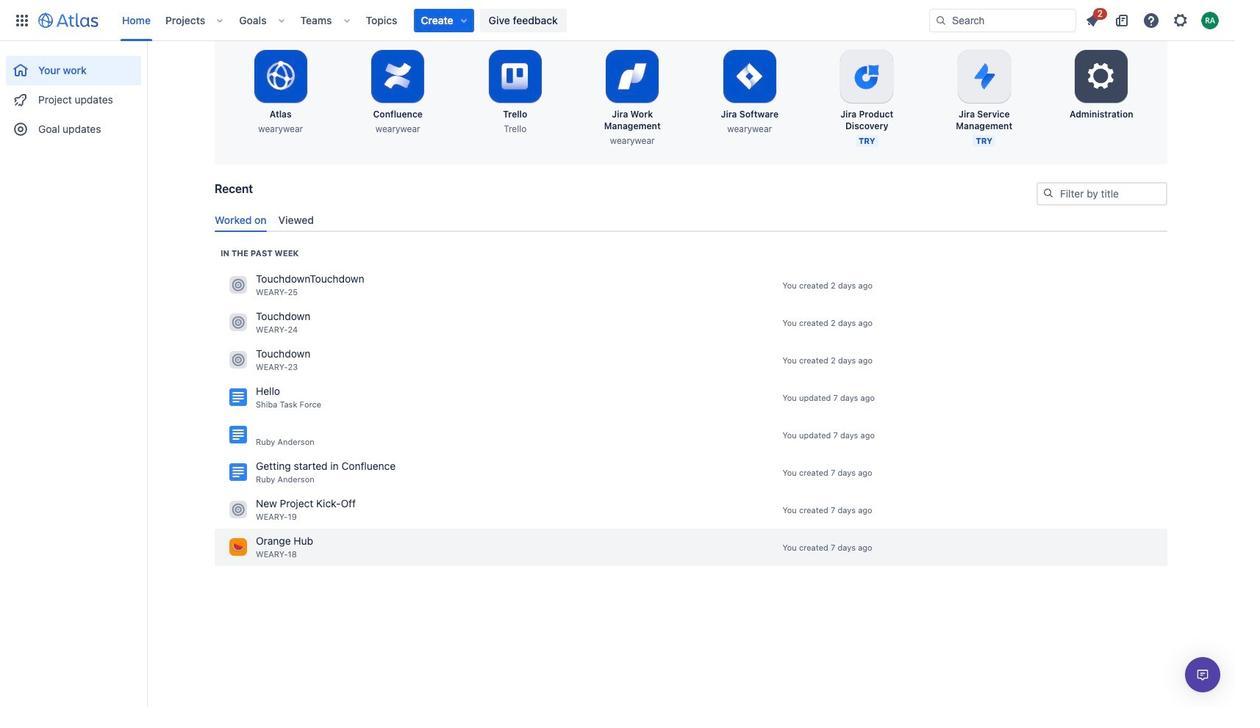Task type: vqa. For each thing, say whether or not it's contained in the screenshot.
Switch to... icon on the top left of page
yes



Task type: describe. For each thing, give the bounding box(es) containing it.
account image
[[1201, 11, 1219, 29]]

help image
[[1142, 11, 1160, 29]]

switch to... image
[[13, 11, 31, 29]]

2 townsquare image from the top
[[229, 352, 247, 369]]

search image
[[935, 14, 947, 26]]

confluence image
[[229, 389, 247, 407]]

top element
[[9, 0, 929, 41]]

settings image
[[1084, 59, 1119, 94]]

2 confluence image from the top
[[229, 464, 247, 482]]

1 townsquare image from the top
[[229, 314, 247, 332]]



Task type: locate. For each thing, give the bounding box(es) containing it.
None search field
[[929, 8, 1076, 32]]

Search field
[[929, 8, 1076, 32]]

0 vertical spatial townsquare image
[[229, 314, 247, 332]]

1 vertical spatial townsquare image
[[229, 352, 247, 369]]

townsquare image
[[229, 314, 247, 332], [229, 352, 247, 369], [229, 539, 247, 557]]

tab list
[[209, 208, 1173, 232]]

1 confluence image from the top
[[229, 427, 247, 444]]

banner
[[0, 0, 1235, 41]]

1 townsquare image from the top
[[229, 277, 247, 294]]

Filter by title field
[[1038, 184, 1166, 204]]

1 vertical spatial confluence image
[[229, 464, 247, 482]]

group
[[6, 41, 141, 149]]

confluence image
[[229, 427, 247, 444], [229, 464, 247, 482]]

2 townsquare image from the top
[[229, 502, 247, 519]]

notifications image
[[1084, 11, 1101, 29]]

0 vertical spatial confluence image
[[229, 427, 247, 444]]

open intercom messenger image
[[1194, 667, 1212, 684]]

townsquare image
[[229, 277, 247, 294], [229, 502, 247, 519]]

heading
[[221, 248, 299, 259]]

2 vertical spatial townsquare image
[[229, 539, 247, 557]]

settings image
[[1172, 11, 1189, 29]]

1 vertical spatial townsquare image
[[229, 502, 247, 519]]

search image
[[1042, 187, 1054, 199]]

0 vertical spatial townsquare image
[[229, 277, 247, 294]]

3 townsquare image from the top
[[229, 539, 247, 557]]



